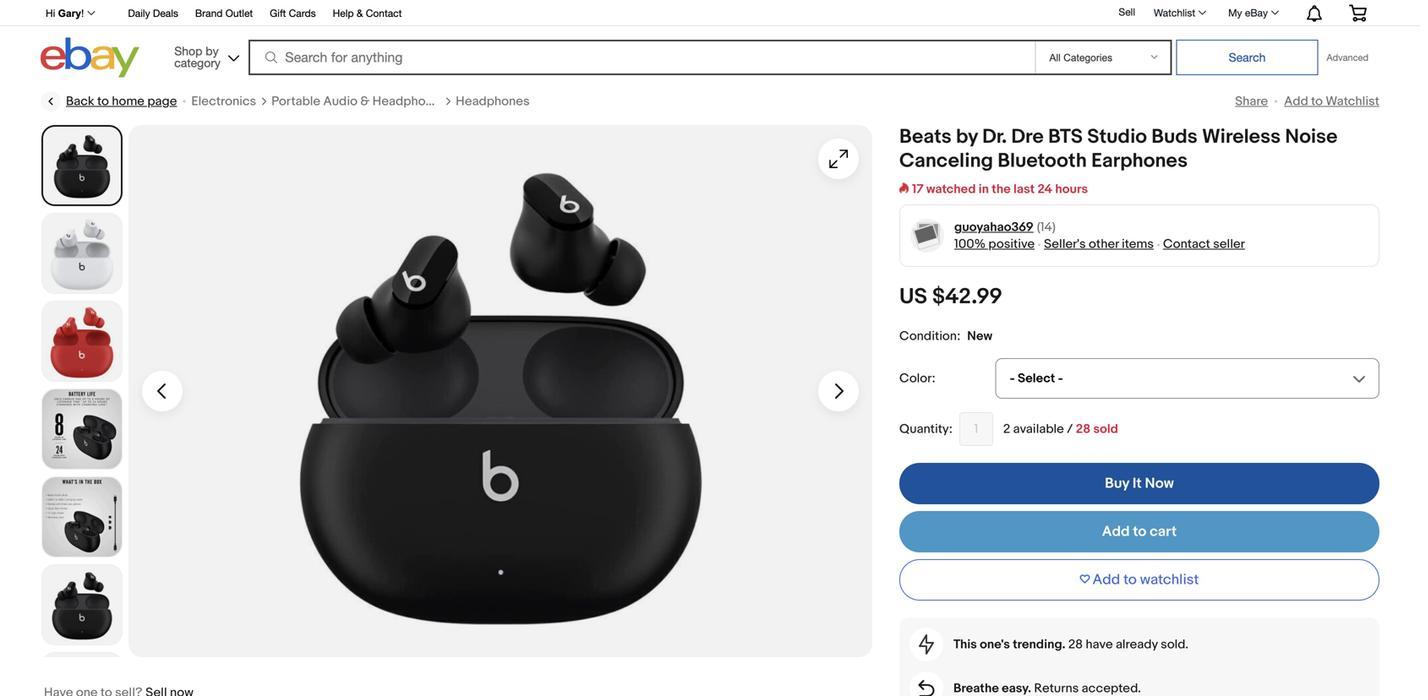 Task type: vqa. For each thing, say whether or not it's contained in the screenshot.
home
yes



Task type: locate. For each thing, give the bounding box(es) containing it.
us
[[899, 284, 927, 310]]

0 vertical spatial by
[[206, 44, 219, 58]]

have
[[1086, 637, 1113, 653]]

/
[[1067, 422, 1073, 437]]

0 vertical spatial watchlist
[[1154, 7, 1195, 19]]

0 horizontal spatial headphones
[[372, 94, 446, 109]]

28 for sold
[[1076, 422, 1091, 437]]

to
[[97, 94, 109, 109], [1311, 94, 1323, 109], [1133, 523, 1147, 541], [1124, 571, 1137, 589]]

2 vertical spatial add
[[1093, 571, 1120, 589]]

28 right /
[[1076, 422, 1091, 437]]

add to watchlist button
[[899, 560, 1380, 601]]

by right shop
[[206, 44, 219, 58]]

daily deals link
[[128, 5, 178, 23]]

shop by category button
[[167, 38, 243, 74]]

electronics
[[191, 94, 256, 109]]

dre
[[1011, 125, 1044, 149]]

my
[[1228, 7, 1242, 19]]

bts
[[1048, 125, 1083, 149]]

1 horizontal spatial contact
[[1163, 237, 1210, 252]]

add down add to cart link
[[1093, 571, 1120, 589]]

2
[[1003, 422, 1010, 437]]

items
[[1122, 237, 1154, 252]]

studio
[[1087, 125, 1147, 149]]

already
[[1116, 637, 1158, 653]]

shop by category banner
[[36, 0, 1380, 82]]

brand outlet
[[195, 7, 253, 19]]

!
[[81, 8, 84, 19]]

other
[[1089, 237, 1119, 252]]

back to home page link
[[41, 91, 177, 112]]

1 vertical spatial add
[[1102, 523, 1130, 541]]

hi gary !
[[46, 8, 84, 19]]

noise
[[1285, 125, 1338, 149]]

page
[[147, 94, 177, 109]]

buy it now link
[[899, 463, 1380, 505]]

advanced link
[[1318, 41, 1377, 74]]

outlet
[[225, 7, 253, 19]]

seller's other items
[[1044, 237, 1154, 252]]

portable
[[271, 94, 320, 109]]

$42.99
[[932, 284, 1003, 310]]

buy it now
[[1105, 475, 1174, 493]]

add to cart link
[[899, 511, 1380, 553]]

none submit inside shop by category "banner"
[[1176, 40, 1318, 75]]

add for add to watchlist
[[1093, 571, 1120, 589]]

1 horizontal spatial headphones
[[456, 94, 530, 109]]

my ebay
[[1228, 7, 1268, 19]]

0 vertical spatial 28
[[1076, 422, 1091, 437]]

& right audio
[[360, 94, 370, 109]]

to left watchlist
[[1124, 571, 1137, 589]]

this
[[954, 637, 977, 653]]

new
[[967, 329, 993, 344]]

add up "noise"
[[1284, 94, 1308, 109]]

gift cards link
[[270, 5, 316, 23]]

condition: new
[[899, 329, 993, 344]]

color
[[899, 371, 932, 386]]

by inside shop by category
[[206, 44, 219, 58]]

shop by category
[[174, 44, 221, 70]]

0 horizontal spatial by
[[206, 44, 219, 58]]

add inside button
[[1093, 571, 1120, 589]]

advanced
[[1327, 52, 1369, 63]]

1 vertical spatial contact
[[1163, 237, 1210, 252]]

contact right help
[[366, 7, 402, 19]]

watchlist right sell "link"
[[1154, 7, 1195, 19]]

0 vertical spatial add
[[1284, 94, 1308, 109]]

(14)
[[1037, 220, 1056, 235]]

add for add to cart
[[1102, 523, 1130, 541]]

28
[[1076, 422, 1091, 437], [1068, 637, 1083, 653]]

trending.
[[1013, 637, 1066, 653]]

add
[[1284, 94, 1308, 109], [1102, 523, 1130, 541], [1093, 571, 1120, 589]]

0 vertical spatial &
[[357, 7, 363, 19]]

electronics link
[[191, 93, 256, 110]]

to right back at the top of page
[[97, 94, 109, 109]]

0 horizontal spatial watchlist
[[1154, 7, 1195, 19]]

picture 2 of 8 image
[[42, 214, 122, 293]]

brand outlet link
[[195, 5, 253, 23]]

watchlist down advanced
[[1326, 94, 1380, 109]]

guoyahao369 image
[[910, 219, 945, 253]]

contact
[[366, 7, 402, 19], [1163, 237, 1210, 252]]

1 horizontal spatial by
[[956, 125, 978, 149]]

add left cart at the right bottom of page
[[1102, 523, 1130, 541]]

dr.
[[982, 125, 1007, 149]]

daily deals
[[128, 7, 178, 19]]

100% positive link
[[954, 237, 1035, 252]]

seller
[[1213, 237, 1245, 252]]

1 horizontal spatial watchlist
[[1326, 94, 1380, 109]]

canceling
[[899, 149, 993, 173]]

0 vertical spatial contact
[[366, 7, 402, 19]]

28 left have
[[1068, 637, 1083, 653]]

to up "noise"
[[1311, 94, 1323, 109]]

1 vertical spatial watchlist
[[1326, 94, 1380, 109]]

to for home
[[97, 94, 109, 109]]

sell link
[[1111, 6, 1143, 18]]

daily
[[128, 7, 150, 19]]

add to watchlist
[[1093, 571, 1199, 589]]

condition:
[[899, 329, 961, 344]]

headphones
[[372, 94, 446, 109], [456, 94, 530, 109]]

& right help
[[357, 7, 363, 19]]

&
[[357, 7, 363, 19], [360, 94, 370, 109]]

1 vertical spatial 28
[[1068, 637, 1083, 653]]

100% positive
[[954, 237, 1035, 252]]

with details__icon image
[[919, 635, 934, 655], [918, 681, 935, 697]]

to inside button
[[1124, 571, 1137, 589]]

picture 5 of 8 image
[[42, 478, 122, 557]]

1 vertical spatial by
[[956, 125, 978, 149]]

available
[[1013, 422, 1064, 437]]

1 vertical spatial &
[[360, 94, 370, 109]]

by inside the beats by dr. dre bts studio buds wireless noise canceling bluetooth earphones
[[956, 125, 978, 149]]

earphones
[[1091, 149, 1188, 173]]

by left dr.
[[956, 125, 978, 149]]

contact left seller
[[1163, 237, 1210, 252]]

to for watchlist
[[1311, 94, 1323, 109]]

bluetooth
[[998, 149, 1087, 173]]

my ebay link
[[1219, 3, 1287, 23]]

guoyahao369 (14)
[[954, 220, 1056, 235]]

to left cart at the right bottom of page
[[1133, 523, 1147, 541]]

None submit
[[1176, 40, 1318, 75]]

by
[[206, 44, 219, 58], [956, 125, 978, 149]]

0 horizontal spatial contact
[[366, 7, 402, 19]]

quantity:
[[899, 422, 953, 437]]



Task type: describe. For each thing, give the bounding box(es) containing it.
beats by dr. dre bts studio buds wireless noise canceling bluetooth earphones - picture 1 of 8 image
[[128, 125, 872, 658]]

it
[[1133, 475, 1142, 493]]

your shopping cart image
[[1348, 4, 1368, 21]]

hours
[[1055, 182, 1088, 197]]

24
[[1038, 182, 1053, 197]]

sell
[[1119, 6, 1135, 18]]

watchlist
[[1140, 571, 1199, 589]]

picture 4 of 8 image
[[42, 390, 122, 469]]

by for dr.
[[956, 125, 978, 149]]

watchlist link
[[1145, 3, 1214, 23]]

gift
[[270, 7, 286, 19]]

2 available / 28 sold
[[1003, 422, 1118, 437]]

picture 3 of 8 image
[[42, 302, 122, 381]]

ebay
[[1245, 7, 1268, 19]]

to for watchlist
[[1124, 571, 1137, 589]]

seller's other items link
[[1044, 237, 1154, 252]]

hi
[[46, 8, 55, 19]]

cart
[[1150, 523, 1177, 541]]

back to home page
[[66, 94, 177, 109]]

back
[[66, 94, 94, 109]]

add to watchlist
[[1284, 94, 1380, 109]]

contact inside help & contact link
[[366, 7, 402, 19]]

in
[[979, 182, 989, 197]]

gift cards
[[270, 7, 316, 19]]

sold
[[1093, 422, 1118, 437]]

share button
[[1235, 94, 1268, 109]]

1 vertical spatial with details__icon image
[[918, 681, 935, 697]]

cards
[[289, 7, 316, 19]]

portable audio & headphones
[[271, 94, 446, 109]]

1 headphones from the left
[[372, 94, 446, 109]]

0 vertical spatial with details__icon image
[[919, 635, 934, 655]]

Quantity: text field
[[959, 413, 993, 446]]

share
[[1235, 94, 1268, 109]]

add to cart
[[1102, 523, 1177, 541]]

add for add to watchlist
[[1284, 94, 1308, 109]]

home
[[112, 94, 145, 109]]

wireless
[[1202, 125, 1281, 149]]

to for cart
[[1133, 523, 1147, 541]]

beats by dr. dre bts studio buds wireless noise canceling bluetooth earphones
[[899, 125, 1338, 173]]

guoyahao369
[[954, 220, 1034, 235]]

positive
[[989, 237, 1035, 252]]

watchlist inside account navigation
[[1154, 7, 1195, 19]]

28 for have
[[1068, 637, 1083, 653]]

portable audio & headphones link
[[271, 93, 446, 110]]

category
[[174, 56, 221, 70]]

headphones link
[[456, 93, 530, 110]]

last
[[1014, 182, 1035, 197]]

contact seller
[[1163, 237, 1245, 252]]

picture 1 of 8 image
[[43, 127, 121, 205]]

account navigation
[[36, 0, 1380, 26]]

17
[[912, 182, 924, 197]]

buy
[[1105, 475, 1129, 493]]

one's
[[980, 637, 1010, 653]]

add to watchlist link
[[1284, 94, 1380, 109]]

shop
[[174, 44, 202, 58]]

gary
[[58, 8, 81, 19]]

sold.
[[1161, 637, 1189, 653]]

the
[[992, 182, 1011, 197]]

picture 6 of 8 image
[[42, 566, 122, 645]]

deals
[[153, 7, 178, 19]]

seller's
[[1044, 237, 1086, 252]]

100%
[[954, 237, 986, 252]]

& inside account navigation
[[357, 7, 363, 19]]

audio
[[323, 94, 358, 109]]

17 watched in the last 24 hours
[[912, 182, 1088, 197]]

Search for anything text field
[[251, 41, 1032, 74]]

watched
[[927, 182, 976, 197]]

help & contact
[[333, 7, 402, 19]]

guoyahao369 link
[[954, 219, 1034, 236]]

by for category
[[206, 44, 219, 58]]

us $42.99
[[899, 284, 1003, 310]]

buds
[[1152, 125, 1198, 149]]

beats
[[899, 125, 952, 149]]

2 headphones from the left
[[456, 94, 530, 109]]

contact seller link
[[1163, 237, 1245, 252]]

this one's trending. 28 have already sold.
[[954, 637, 1189, 653]]

now
[[1145, 475, 1174, 493]]

help & contact link
[[333, 5, 402, 23]]



